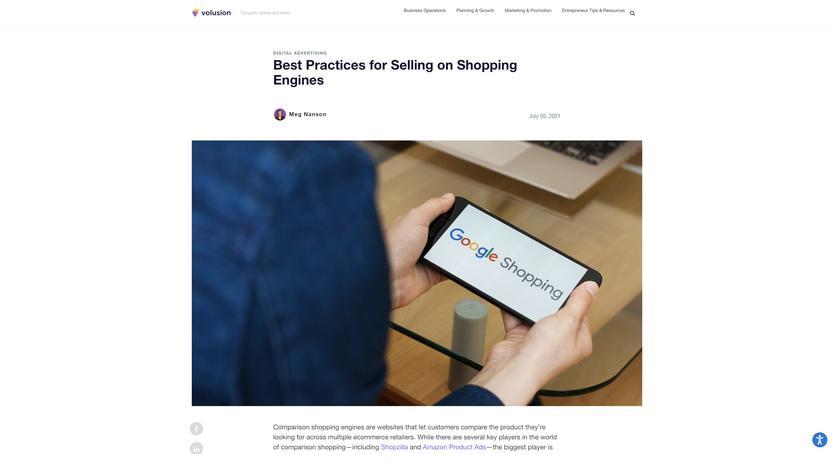 Task type: describe. For each thing, give the bounding box(es) containing it.
planning & growth link
[[457, 7, 494, 14]]

1 horizontal spatial the
[[529, 433, 539, 441]]

marketing & promotion
[[505, 8, 552, 13]]

digital advertising best practices for selling on shopping engines
[[273, 50, 517, 88]]

websites
[[377, 423, 404, 431]]

selling
[[391, 57, 434, 73]]

planning
[[457, 8, 474, 13]]

on
[[437, 57, 453, 73]]

0 vertical spatial are
[[366, 423, 375, 431]]

while
[[418, 433, 434, 441]]

best
[[273, 57, 302, 73]]

meg nanson link
[[273, 108, 327, 121]]

engines
[[273, 72, 324, 88]]

business
[[404, 8, 422, 13]]

promotion
[[531, 8, 552, 13]]

nanson
[[304, 111, 327, 117]]

practices
[[306, 57, 366, 73]]

shopping
[[311, 423, 339, 431]]

stories
[[259, 11, 271, 15]]

marketing & promotion link
[[505, 7, 552, 14]]

they're
[[525, 423, 546, 431]]

meg nanson
[[289, 111, 327, 117]]

for inside digital advertising best practices for selling on shopping engines
[[369, 57, 387, 73]]

& for marketing
[[526, 8, 529, 13]]

july 05, 2021
[[529, 113, 561, 119]]

tips
[[590, 8, 598, 13]]

compare
[[461, 423, 487, 431]]

business operations link
[[404, 7, 446, 14]]

1 horizontal spatial and
[[410, 443, 421, 451]]

product
[[449, 443, 473, 451]]

0 vertical spatial the
[[489, 423, 499, 431]]

world
[[541, 433, 557, 441]]

for inside comparison shopping engines are websites that let customers compare the product they're looking for across multiple ecommerce retailers. while there are several key players in the world of comparison shopping—including
[[297, 433, 305, 441]]

multiple
[[328, 433, 352, 441]]

comparison
[[273, 423, 310, 431]]

resources
[[603, 8, 625, 13]]

is
[[548, 443, 553, 451]]

comparison
[[281, 443, 316, 451]]

linkedin image
[[194, 446, 199, 453]]

in
[[522, 433, 528, 441]]

july
[[529, 113, 539, 119]]

shopping—including
[[318, 443, 379, 451]]

player
[[528, 443, 546, 451]]

of
[[273, 443, 279, 451]]

that
[[405, 423, 417, 431]]

shopping
[[457, 57, 517, 73]]

advertising
[[294, 50, 327, 55]]

looking
[[273, 433, 295, 441]]

shopzilla link
[[381, 443, 408, 451]]

ads
[[475, 443, 486, 451]]



Task type: locate. For each thing, give the bounding box(es) containing it.
1 vertical spatial are
[[453, 433, 462, 441]]

for
[[369, 57, 387, 73], [297, 433, 305, 441]]

and
[[272, 11, 279, 15], [410, 443, 421, 451]]

comparison shopping engines are websites that let customers compare the product they're looking for across multiple ecommerce retailers. while there are several key players in the world of comparison shopping—including
[[273, 423, 557, 451]]

are up the ecommerce on the left bottom of the page
[[366, 423, 375, 431]]

& left the growth
[[475, 8, 478, 13]]

—the
[[486, 443, 502, 451]]

entrepreneur tips & resources
[[562, 8, 625, 13]]

entrepreneur
[[562, 8, 588, 13]]

05,
[[540, 113, 548, 119]]

customers
[[428, 423, 459, 431]]

thoughts, stories and more.
[[240, 11, 290, 15]]

the
[[489, 423, 499, 431], [529, 433, 539, 441]]

are up "amazon product ads" link in the bottom of the page
[[453, 433, 462, 441]]

1 horizontal spatial for
[[369, 57, 387, 73]]

retailers.
[[390, 433, 416, 441]]

0 horizontal spatial are
[[366, 423, 375, 431]]

operations
[[424, 8, 446, 13]]

planning & growth
[[457, 8, 494, 13]]

digital
[[273, 50, 293, 55]]

0 vertical spatial for
[[369, 57, 387, 73]]

product
[[500, 423, 524, 431]]

several
[[464, 433, 485, 441]]

&
[[475, 8, 478, 13], [526, 8, 529, 13], [599, 8, 602, 13]]

1 horizontal spatial &
[[526, 8, 529, 13]]

0 horizontal spatial for
[[297, 433, 305, 441]]

shopzilla
[[381, 443, 408, 451]]

the up the key at right
[[489, 423, 499, 431]]

& for planning
[[475, 8, 478, 13]]

players
[[499, 433, 520, 441]]

search image
[[630, 10, 635, 16]]

0 horizontal spatial &
[[475, 8, 478, 13]]

and left more. at left
[[272, 11, 279, 15]]

best practices for selling on shopping engines image
[[192, 140, 642, 406]]

are
[[366, 423, 375, 431], [453, 433, 462, 441]]

0 horizontal spatial and
[[272, 11, 279, 15]]

entrepreneur tips & resources link
[[562, 7, 625, 15]]

meg
[[289, 111, 302, 117]]

& right 'tips'
[[599, 8, 602, 13]]

2021
[[549, 113, 561, 119]]

2 horizontal spatial &
[[599, 8, 602, 13]]

engines
[[341, 423, 364, 431]]

0 horizontal spatial the
[[489, 423, 499, 431]]

1 vertical spatial the
[[529, 433, 539, 441]]

let
[[419, 423, 426, 431]]

more.
[[280, 11, 290, 15]]

key
[[487, 433, 497, 441]]

there
[[436, 433, 451, 441]]

thoughts,
[[240, 11, 258, 15]]

the right in at the bottom of page
[[529, 433, 539, 441]]

facebook image
[[195, 426, 198, 433]]

amazon product ads link
[[423, 443, 486, 451]]

across
[[307, 433, 326, 441]]

amazon
[[423, 443, 447, 451]]

ecommerce
[[353, 433, 389, 441]]

biggest
[[504, 443, 526, 451]]

business operations
[[404, 8, 446, 13]]

1 vertical spatial for
[[297, 433, 305, 441]]

0 vertical spatial and
[[272, 11, 279, 15]]

and down while
[[410, 443, 421, 451]]

marketing
[[505, 8, 525, 13]]

& right marketing
[[526, 8, 529, 13]]

open accessibe: accessibility options, statement and help image
[[816, 435, 824, 445]]

1 horizontal spatial are
[[453, 433, 462, 441]]

growth
[[479, 8, 494, 13]]

1 vertical spatial and
[[410, 443, 421, 451]]

shopzilla and amazon product ads —the biggest player is
[[381, 443, 553, 451]]



Task type: vqa. For each thing, say whether or not it's contained in the screenshot.
"pricing" link
no



